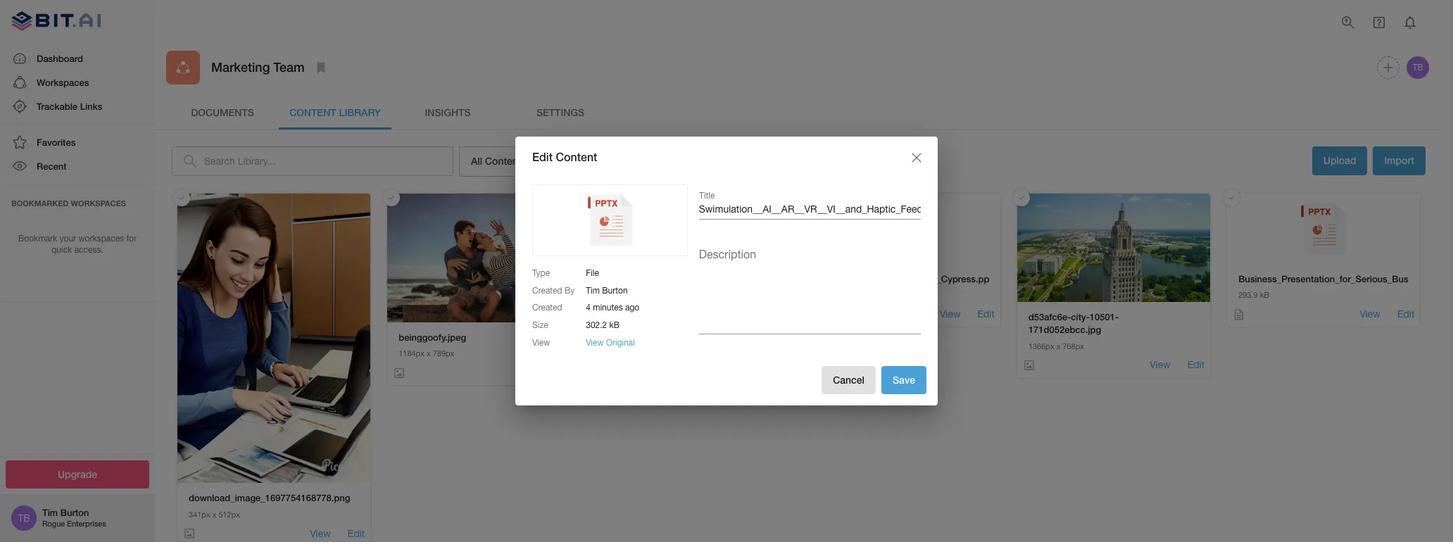 Task type: locate. For each thing, give the bounding box(es) containing it.
171d052ebcc.jpg
[[1029, 324, 1102, 335]]

302.2 down 4
[[586, 321, 607, 330]]

1184px
[[399, 349, 425, 358]]

cancel button
[[822, 366, 876, 395]]

content right all
[[485, 155, 522, 167]]

city-
[[1071, 311, 1090, 322]]

0 horizontal spatial 302.2
[[586, 321, 607, 330]]

x left 768px
[[1057, 342, 1061, 350]]

2 horizontal spatial content
[[556, 150, 598, 164]]

burton
[[602, 286, 628, 295], [60, 507, 89, 518]]

tim inside the edit content dialog
[[586, 286, 600, 295]]

all content button
[[459, 146, 556, 176]]

burton inside "tim burton rogue enterprises"
[[60, 507, 89, 518]]

cancel
[[833, 374, 865, 386]]

1 vertical spatial 302.2
[[586, 321, 607, 330]]

tim
[[586, 286, 600, 295], [42, 507, 58, 518]]

tab list
[[166, 96, 1432, 130]]

0 horizontal spatial burton
[[60, 507, 89, 518]]

created
[[532, 286, 562, 295], [532, 303, 562, 313]]

trackable links button
[[0, 94, 155, 118]]

kb down 4 minutes ago
[[610, 321, 620, 330]]

1 created from the top
[[532, 286, 562, 295]]

favorites
[[37, 137, 76, 148]]

1 vertical spatial burton
[[60, 507, 89, 518]]

tim up rogue
[[42, 507, 58, 518]]

tim inside "tim burton rogue enterprises"
[[42, 507, 58, 518]]

0 vertical spatial created
[[532, 286, 562, 295]]

download_image_1697754168778.png
[[189, 492, 350, 504]]

size
[[532, 321, 548, 330]]

insights link
[[392, 96, 504, 130]]

import
[[1385, 154, 1415, 166]]

512px
[[219, 511, 240, 519]]

workspaces
[[78, 233, 124, 243]]

burton up enterprises
[[60, 507, 89, 518]]

tim down file
[[586, 286, 600, 295]]

edit
[[532, 150, 553, 164], [978, 308, 995, 320], [1398, 308, 1415, 320], [1188, 359, 1205, 371], [348, 528, 365, 539]]

1 horizontal spatial tim
[[586, 286, 600, 295]]

view link for d53afc6e-city-10501- 171d052ebcc.jpg
[[1150, 359, 1171, 372]]

x left 789px
[[427, 349, 431, 358]]

0 vertical spatial 302.2
[[609, 291, 628, 299]]

tim burton rogue enterprises
[[42, 507, 106, 528]]

0 horizontal spatial tim
[[42, 507, 58, 518]]

dashboard button
[[0, 46, 155, 70]]

0 vertical spatial burton
[[602, 286, 628, 295]]

0 horizontal spatial x
[[212, 511, 216, 519]]

0 vertical spatial tb
[[1413, 63, 1424, 73]]

tim burton
[[586, 286, 628, 295]]

302.2
[[609, 291, 628, 299], [586, 321, 607, 330]]

all
[[471, 155, 482, 167]]

0 vertical spatial 302.2 kb
[[609, 291, 640, 299]]

edit inside dialog
[[532, 150, 553, 164]]

workspaces button
[[0, 70, 155, 94]]

dashboard
[[37, 53, 83, 64]]

1 horizontal spatial x
[[427, 349, 431, 358]]

1 vertical spatial created
[[532, 303, 562, 313]]

bookmark image
[[312, 59, 329, 76]]

insights
[[425, 106, 471, 118]]

type
[[532, 268, 550, 278]]

1 horizontal spatial 302.2
[[609, 291, 628, 299]]

content inside content library link
[[290, 106, 336, 118]]

kb inside the edit content dialog
[[610, 321, 620, 330]]

beinggoofy.jpeg image
[[387, 193, 581, 322]]

302.2 kb up the ago
[[609, 291, 640, 299]]

content
[[290, 106, 336, 118], [556, 150, 598, 164], [485, 155, 522, 167]]

view original
[[586, 338, 635, 348]]

title
[[699, 190, 715, 200]]

x for beinggoofy.jpeg
[[427, 349, 431, 358]]

tb
[[1413, 63, 1424, 73], [18, 513, 30, 524]]

burton inside the edit content dialog
[[602, 286, 628, 295]]

x inside the download_image_1697754168778.png 341px x 512px
[[212, 511, 216, 519]]

edit link for business_presentation_for_serious_business.pptx
[[1398, 308, 1415, 321]]

kb
[[630, 291, 640, 299], [1260, 291, 1270, 299], [610, 321, 620, 330]]

302.2 kb down "minutes"
[[586, 321, 620, 330]]

content for all content
[[485, 155, 522, 167]]

rogue
[[42, 520, 65, 528]]

tb button
[[1405, 54, 1432, 81]]

created for created
[[532, 303, 562, 313]]

1 vertical spatial tim
[[42, 507, 58, 518]]

upload button
[[1313, 146, 1368, 176], [1313, 146, 1368, 175]]

1 vertical spatial 302.2 kb
[[586, 321, 620, 330]]

2 horizontal spatial x
[[1057, 342, 1061, 350]]

tab list containing documents
[[166, 96, 1432, 130]]

d53afc6e city 10501 171d052ebcc.jpg image
[[1018, 193, 1211, 302]]

bookmark
[[18, 233, 57, 243]]

file
[[586, 268, 599, 278]]

1 vertical spatial tb
[[18, 513, 30, 524]]

for
[[126, 233, 137, 243]]

kb up the ago
[[630, 291, 640, 299]]

view original link
[[586, 338, 635, 348]]

0 horizontal spatial tb
[[18, 513, 30, 524]]

kb right 293.9
[[1260, 291, 1270, 299]]

created down type
[[532, 286, 562, 295]]

4
[[586, 303, 591, 313]]

x left 512px
[[212, 511, 216, 519]]

0 vertical spatial tim
[[586, 286, 600, 295]]

view link for download_image_1697754168778.png
[[310, 527, 331, 541]]

content inside the edit content dialog
[[556, 150, 598, 164]]

0 horizontal spatial kb
[[610, 321, 620, 330]]

1 horizontal spatial content
[[485, 155, 522, 167]]

content down 'bookmark' image
[[290, 106, 336, 118]]

created for created by
[[532, 286, 562, 295]]

edit for business_presentation_for_serious_business.pptx
[[1398, 308, 1415, 320]]

x
[[1057, 342, 1061, 350], [427, 349, 431, 358], [212, 511, 216, 519]]

302.2 kb
[[609, 291, 640, 299], [586, 321, 620, 330]]

team
[[273, 59, 305, 75]]

tim for tim burton rogue enterprises
[[42, 507, 58, 518]]

created down created by
[[532, 303, 562, 313]]

upload
[[1324, 154, 1357, 166]]

Description text field
[[699, 247, 921, 329]]

768px
[[1063, 342, 1085, 350]]

1366px
[[1029, 342, 1055, 350]]

business_presentation_for_serious_business.pptx 293.9 kb
[[1239, 273, 1453, 299]]

341px
[[189, 511, 210, 519]]

edit link
[[978, 308, 995, 321], [1398, 308, 1415, 321], [1188, 359, 1205, 372], [348, 527, 365, 541]]

302.2 up 4 minutes ago
[[609, 291, 628, 299]]

view
[[940, 308, 961, 320], [1360, 308, 1381, 320], [532, 338, 550, 348], [586, 338, 604, 348], [1150, 359, 1171, 371], [310, 528, 331, 539]]

burton up 4 minutes ago
[[602, 286, 628, 295]]

1 horizontal spatial burton
[[602, 286, 628, 295]]

x inside the beinggoofy.jpeg 1184px x 789px
[[427, 349, 431, 358]]

kb inside business_presentation_for_serious_business.pptx 293.9 kb
[[1260, 291, 1270, 299]]

edit link for d53afc6e-city-10501- 171d052ebcc.jpg
[[1188, 359, 1205, 372]]

content down settings link on the top of the page
[[556, 150, 598, 164]]

settings
[[537, 106, 585, 118]]

quick
[[52, 245, 72, 255]]

recent button
[[0, 154, 155, 179]]

Search Library... search field
[[204, 146, 454, 176]]

view link
[[940, 308, 961, 321], [1360, 308, 1381, 321], [1150, 359, 1171, 372], [310, 527, 331, 541]]

2 horizontal spatial kb
[[1260, 291, 1270, 299]]

business_presentation_for_serious_business.pptx
[[1239, 273, 1453, 284]]

Title text field
[[699, 201, 921, 220]]

10501-
[[1090, 311, 1119, 322]]

302.2 inside the edit content dialog
[[586, 321, 607, 330]]

1 horizontal spatial tb
[[1413, 63, 1424, 73]]

0 horizontal spatial content
[[290, 106, 336, 118]]

content inside all content button
[[485, 155, 522, 167]]

bookmark your workspaces for quick access.
[[18, 233, 137, 255]]

2 created from the top
[[532, 303, 562, 313]]



Task type: describe. For each thing, give the bounding box(es) containing it.
4 minutes ago
[[586, 303, 640, 313]]

upgrade button
[[6, 460, 149, 489]]

workspaces
[[37, 77, 89, 88]]

recent
[[37, 161, 67, 172]]

bookmarked workspaces
[[11, 198, 126, 207]]

marketing
[[211, 59, 270, 75]]

settings link
[[504, 96, 617, 130]]

edit content dialog
[[516, 136, 938, 406]]

by
[[565, 286, 575, 295]]

content library
[[290, 106, 381, 118]]

documents
[[191, 106, 254, 118]]

documents link
[[166, 96, 279, 130]]

content library link
[[279, 96, 392, 130]]

bookmarked
[[11, 198, 69, 207]]

view link for business_presentation_for_serious_business.pptx
[[1360, 308, 1381, 321]]

d53afc6e-city-10501- 171d052ebcc.jpg 1366px x 768px
[[1029, 311, 1119, 350]]

x inside d53afc6e-city-10501- 171d052ebcc.jpg 1366px x 768px
[[1057, 342, 1061, 350]]

edit content
[[532, 150, 598, 164]]

293.9
[[1239, 291, 1258, 299]]

your
[[60, 233, 76, 243]]

save button
[[882, 366, 927, 395]]

favorites button
[[0, 130, 155, 154]]

links
[[80, 101, 102, 112]]

library
[[339, 106, 381, 118]]

import button
[[1374, 146, 1426, 175]]

save
[[893, 374, 915, 386]]

access.
[[74, 245, 103, 255]]

beinggoofy.jpeg
[[399, 331, 466, 343]]

beinggoofy.jpeg 1184px x 789px
[[399, 331, 466, 358]]

edit link for download_image_1697754168778.png
[[348, 527, 365, 541]]

ago
[[625, 303, 640, 313]]

trackable
[[37, 101, 78, 112]]

marketing team
[[211, 59, 305, 75]]

enterprises
[[67, 520, 106, 528]]

302.2 kb inside the edit content dialog
[[586, 321, 620, 330]]

original
[[606, 338, 635, 348]]

x for download_image_1697754168778.png
[[212, 511, 216, 519]]

burton for tim burton rogue enterprises
[[60, 507, 89, 518]]

d53afc6e-
[[1029, 311, 1071, 322]]

workspaces
[[71, 198, 126, 207]]

edit for d53afc6e-
[[1188, 359, 1205, 371]]

minutes
[[593, 303, 623, 313]]

789px
[[433, 349, 454, 358]]

trackable links
[[37, 101, 102, 112]]

download_image_1697754168778.png 341px x 512px
[[189, 492, 350, 519]]

download_image_1697754168778.png image
[[177, 193, 371, 483]]

burton for tim burton
[[602, 286, 628, 295]]

edit for download_image_1697754168778.png
[[348, 528, 365, 539]]

all content
[[471, 155, 522, 167]]

upgrade
[[58, 468, 97, 480]]

tim for tim burton
[[586, 286, 600, 295]]

content for edit content
[[556, 150, 598, 164]]

created by
[[532, 286, 575, 295]]

1 horizontal spatial kb
[[630, 291, 640, 299]]

tb inside tb button
[[1413, 63, 1424, 73]]

the_south__the_art_of_the_cypress.pptx
[[819, 273, 998, 284]]



Task type: vqa. For each thing, say whether or not it's contained in the screenshot.
2024 Quarterly Cash Flow link
no



